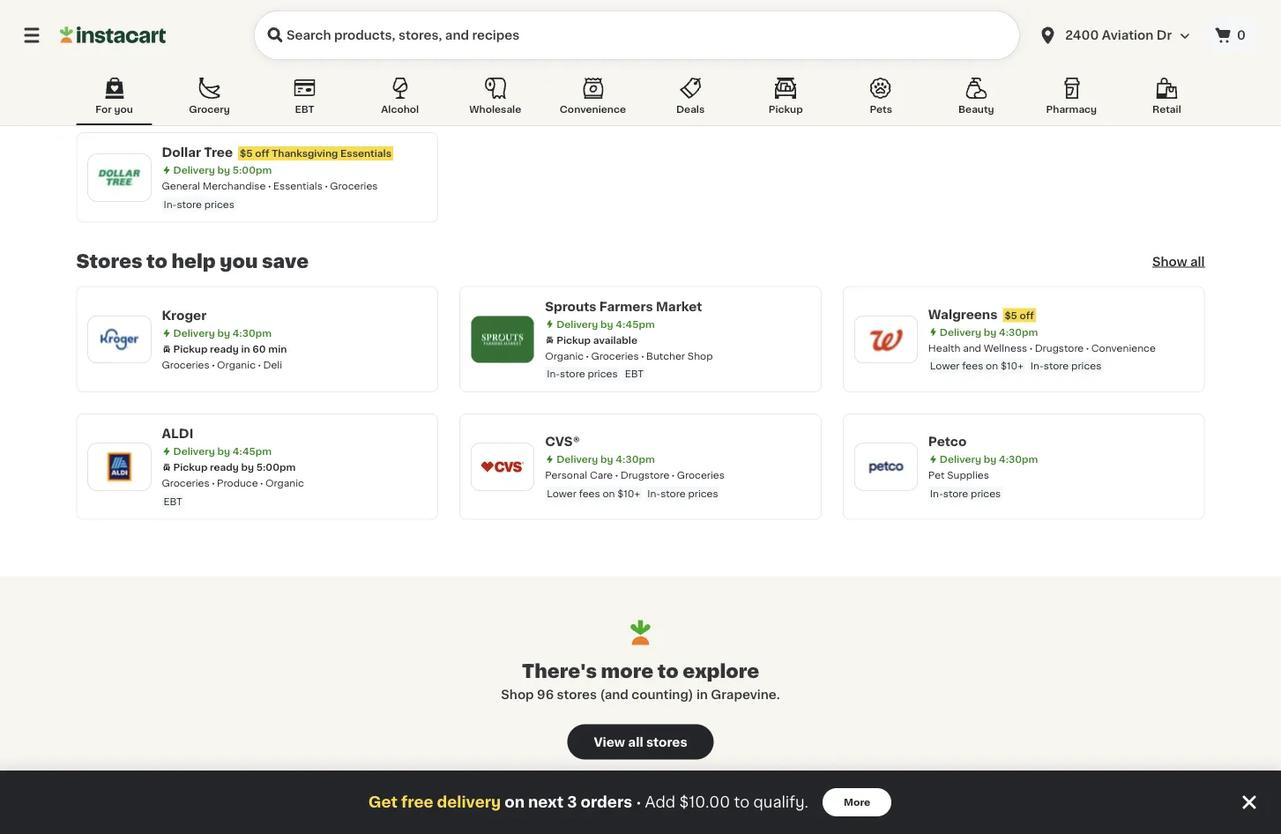 Task type: describe. For each thing, give the bounding box(es) containing it.
groceries inside personal care drugstore groceries lower fees on $10+ in-store prices
[[677, 471, 725, 481]]

in- inside the general merchandise essentials groceries in-store prices
[[164, 200, 177, 209]]

frozen food dairy
[[201, 88, 295, 98]]

ready for aldi
[[210, 463, 239, 473]]

home
[[681, 88, 711, 98]]

pickup ready in 60 min
[[173, 345, 287, 354]]

new
[[372, 56, 394, 65]]

tab panel containing thanksgiving deals for you
[[76, 0, 1205, 520]]

all for view
[[628, 736, 644, 749]]

delivery inside family dollar $5 off thanksgiving essentials delivery by 4:45pm
[[940, 72, 982, 82]]

in inside there's more to explore shop 96 stores (and counting) in grapevine.
[[697, 689, 708, 701]]

deals button
[[653, 74, 729, 125]]

dairy
[[269, 88, 295, 98]]

3
[[567, 795, 577, 810]]

4:30pm for petco
[[999, 455, 1039, 465]]

lower inside health and wellness drugstore convenience lower fees on $10+ in-store prices
[[930, 362, 960, 371]]

store inside health and wellness drugstore convenience lower fees on $10+ in-store prices
[[1044, 362, 1069, 371]]

grocery button
[[172, 74, 247, 125]]

general for general merchandise essentials groceries in-store prices
[[162, 182, 200, 191]]

60
[[253, 345, 266, 354]]

thanksgiving inside target $5 off thanksgiving essentials new delivery by 4:45pm
[[243, 56, 309, 65]]

family dollar $5 off thanksgiving essentials delivery by 4:45pm
[[929, 53, 1173, 82]]

in- inside health and wellness drugstore convenience lower fees on $10+ in-store prices
[[1031, 362, 1044, 371]]

ebt inside the groceries produce organic ebt
[[164, 497, 183, 507]]

1 vertical spatial 5:00pm
[[256, 463, 296, 473]]

delivery by 4:45pm for family dollar
[[557, 72, 655, 82]]

$10+ inside personal care drugstore groceries lower fees on $10+ in-store prices
[[618, 489, 641, 499]]

4:30pm for kroger
[[233, 329, 272, 338]]

pet supplies in-store prices
[[929, 471, 1001, 499]]

delivery by 4:30pm for cvs®
[[557, 455, 655, 465]]

by down tree
[[217, 166, 230, 176]]

essentials up pharmacy
[[1040, 88, 1090, 98]]

dr
[[1157, 29, 1172, 41]]

organic groceries butcher shop in-store prices ebt
[[545, 351, 713, 379]]

sprouts
[[545, 301, 597, 313]]

store inside personal care drugstore groceries lower fees on $10+ in-store prices
[[661, 489, 686, 499]]

store inside organic groceries butcher shop in-store prices ebt
[[560, 370, 585, 379]]

view all stores
[[594, 736, 688, 749]]

lawn & garden
[[545, 88, 620, 98]]

family
[[929, 53, 972, 66]]

stores inside button
[[646, 736, 688, 749]]

drugstore inside health and wellness drugstore convenience lower fees on $10+ in-store prices
[[1035, 344, 1084, 353]]

essentials inside target $5 off thanksgiving essentials new delivery by 4:45pm
[[312, 56, 363, 65]]

by up the available
[[601, 320, 614, 329]]

show all button
[[1153, 253, 1205, 271]]

next
[[528, 795, 564, 810]]

by up pet supplies in-store prices
[[984, 455, 997, 465]]

for you
[[95, 105, 133, 114]]

retail
[[1153, 105, 1182, 114]]

beauty button
[[939, 74, 1015, 125]]

delivery for 'kroger logo' at the left
[[173, 329, 215, 338]]

health
[[929, 344, 961, 353]]

$5 inside family dollar $5 off thanksgiving essentials delivery by 4:45pm
[[1021, 56, 1034, 65]]

groceries inside organic groceries butcher shop in-store prices ebt
[[591, 351, 639, 361]]

convenience button
[[553, 74, 633, 125]]

for you button
[[76, 74, 152, 125]]

you inside for you button
[[114, 105, 133, 114]]

2400 aviation dr button
[[1038, 11, 1192, 60]]

more button
[[823, 789, 892, 817]]

aldi
[[162, 428, 193, 441]]

delivery by 4:30pm for petco
[[940, 455, 1039, 465]]

general merchandise essentials groceries in-store prices
[[162, 182, 378, 209]]

alcohol button
[[362, 74, 438, 125]]

delivery up &
[[557, 72, 598, 82]]

pharmacy button
[[1034, 74, 1110, 125]]

farmers
[[600, 301, 653, 313]]

walgreens
[[929, 309, 998, 321]]

groceries produce organic ebt
[[162, 479, 304, 507]]

delivery for 'cvs® logo'
[[557, 455, 598, 465]]

available
[[593, 336, 638, 345]]

counting)
[[632, 689, 694, 701]]

by down walgreens $5 off
[[984, 328, 997, 337]]

prices inside the general merchandise essentials groceries in-store prices
[[204, 200, 235, 209]]

0 vertical spatial 5:00pm
[[233, 166, 272, 176]]

in- inside personal care drugstore groceries lower fees on $10+ in-store prices
[[648, 489, 661, 499]]

delivery for sprouts farmers market logo
[[557, 320, 598, 329]]

supplies inside pet supplies in-store prices
[[948, 471, 990, 481]]

kroger
[[162, 310, 207, 322]]

by up care
[[601, 455, 614, 465]]

deals
[[217, 5, 272, 24]]

alcohol
[[381, 105, 419, 114]]

pets button
[[843, 74, 919, 125]]

delivery by 5:00pm
[[173, 166, 272, 176]]

market
[[656, 301, 702, 313]]

qualify.
[[754, 795, 809, 810]]

wellness
[[984, 344, 1028, 353]]

get
[[369, 795, 398, 810]]

view all stores link
[[568, 725, 714, 760]]

you for thanksgiving deals for you
[[309, 5, 347, 24]]

off for target
[[226, 56, 241, 65]]

thanksgiving inside family dollar $5 off thanksgiving essentials delivery by 4:45pm
[[1053, 56, 1120, 65]]

grocery
[[189, 105, 230, 114]]

free
[[401, 795, 434, 810]]

dollar tree logo image
[[97, 155, 142, 201]]

2400
[[1066, 29, 1099, 41]]

1 vertical spatial dollar
[[162, 147, 201, 159]]

ebt button
[[267, 74, 343, 125]]

delivery for dollar tree logo
[[173, 166, 215, 176]]

sprouts farmers market
[[545, 301, 702, 313]]

cleaning
[[634, 56, 679, 65]]

instacart image
[[60, 25, 166, 46]]

general merchandise essentials
[[929, 88, 1090, 98]]

treatment tracker modal dialog
[[0, 771, 1282, 834]]

by inside target $5 off thanksgiving essentials new delivery by 4:45pm
[[217, 72, 230, 82]]

4:30pm for cvs®
[[616, 455, 655, 465]]

for
[[95, 105, 112, 114]]

4:45pm inside family dollar $5 off thanksgiving essentials delivery by 4:45pm
[[999, 72, 1039, 82]]

$5 inside dollar tree $5 off thanksgiving essentials
[[240, 149, 253, 159]]

2400 aviation dr button
[[1027, 11, 1202, 60]]

by down $10
[[601, 72, 614, 82]]

supplies inside lowe's $10 off cleaning supplies
[[681, 56, 724, 65]]

aviation
[[1102, 29, 1154, 41]]

96
[[537, 689, 554, 701]]

fees inside personal care drugstore groceries lower fees on $10+ in-store prices
[[579, 489, 600, 499]]

lower inside personal care drugstore groceries lower fees on $10+ in-store prices
[[547, 489, 577, 499]]

pharmacy
[[1047, 105, 1097, 114]]

by up 'pickup ready in 60 min'
[[217, 329, 230, 338]]

kroger logo image
[[97, 317, 142, 363]]

deals
[[676, 105, 705, 114]]

frozen
[[201, 88, 234, 98]]

deli
[[263, 361, 282, 370]]

delivery by 4:45pm for walgreens
[[557, 320, 655, 329]]

stores to help you save
[[76, 253, 309, 271]]

produce
[[217, 479, 258, 489]]

prices inside health and wellness drugstore convenience lower fees on $10+ in-store prices
[[1072, 362, 1102, 371]]

$10.00
[[680, 795, 730, 810]]

get free delivery on next 3 orders • add $10.00 to qualify.
[[369, 795, 809, 810]]

show
[[1153, 256, 1188, 268]]

you for stores to help you save
[[220, 253, 258, 271]]

•
[[636, 795, 642, 810]]

beauty
[[959, 105, 995, 114]]

in- inside organic groceries butcher shop in-store prices ebt
[[547, 370, 560, 379]]

convenience inside health and wellness drugstore convenience lower fees on $10+ in-store prices
[[1092, 344, 1156, 353]]

on inside treatment tracker modal dialog
[[505, 795, 525, 810]]

cvs® logo image
[[480, 444, 526, 490]]

groceries inside the groceries produce organic ebt
[[162, 479, 210, 489]]

garden
[[584, 88, 620, 98]]

wholesale
[[469, 105, 522, 114]]



Task type: vqa. For each thing, say whether or not it's contained in the screenshot.
stores
yes



Task type: locate. For each thing, give the bounding box(es) containing it.
save
[[262, 253, 309, 271]]

all for show
[[1191, 256, 1205, 268]]

off up the general merchandise essentials
[[1036, 56, 1051, 65]]

organic right produce
[[266, 479, 304, 489]]

off up frozen food dairy
[[226, 56, 241, 65]]

1 horizontal spatial convenience
[[1092, 344, 1156, 353]]

pet
[[929, 471, 945, 481]]

general down delivery by 5:00pm
[[162, 182, 200, 191]]

4:45pm up the general merchandise essentials
[[999, 72, 1039, 82]]

1 vertical spatial drugstore
[[621, 471, 670, 481]]

you right for
[[114, 105, 133, 114]]

petco logo image
[[863, 444, 909, 490]]

4:45pm up the pickup ready by 5:00pm
[[233, 447, 272, 457]]

on
[[986, 362, 999, 371], [603, 489, 615, 499], [505, 795, 525, 810]]

by up produce
[[241, 463, 254, 473]]

0 horizontal spatial fees
[[579, 489, 600, 499]]

1 horizontal spatial dollar
[[975, 53, 1014, 66]]

all right view
[[628, 736, 644, 749]]

4:30pm up personal care drugstore groceries lower fees on $10+ in-store prices
[[616, 455, 655, 465]]

essentials down dollar tree $5 off thanksgiving essentials
[[273, 182, 323, 191]]

4:45pm down farmers
[[616, 320, 655, 329]]

off up wellness
[[1020, 311, 1034, 321]]

personal care drugstore groceries lower fees on $10+ in-store prices
[[545, 471, 725, 499]]

0 vertical spatial general
[[929, 88, 967, 98]]

there's more to explore shop 96 stores (and counting) in grapevine.
[[501, 663, 780, 701]]

2 horizontal spatial ebt
[[625, 370, 644, 379]]

supplies right pet
[[948, 471, 990, 481]]

1 horizontal spatial in
[[697, 689, 708, 701]]

delivery for "walgreens logo"
[[940, 328, 982, 337]]

0 vertical spatial drugstore
[[1035, 344, 1084, 353]]

thanksgiving deals for you
[[76, 5, 347, 24]]

ebt
[[295, 105, 315, 114], [625, 370, 644, 379], [164, 497, 183, 507]]

delivery down target
[[173, 72, 215, 82]]

in inside tab panel
[[241, 345, 250, 354]]

0 vertical spatial delivery by 4:45pm
[[557, 72, 655, 82]]

5:00pm down dollar tree $5 off thanksgiving essentials
[[233, 166, 272, 176]]

1 horizontal spatial you
[[220, 253, 258, 271]]

pickup button
[[748, 74, 824, 125]]

4:45pm down lowe's $10 off cleaning supplies
[[616, 72, 655, 82]]

0 horizontal spatial on
[[505, 795, 525, 810]]

general inside the general merchandise essentials groceries in-store prices
[[162, 182, 200, 191]]

delivery up personal
[[557, 455, 598, 465]]

merchandise up beauty
[[969, 88, 1033, 98]]

0 vertical spatial to
[[146, 253, 168, 271]]

0 vertical spatial in
[[241, 345, 250, 354]]

fees
[[963, 362, 984, 371], [579, 489, 600, 499]]

in down "explore"
[[697, 689, 708, 701]]

0 horizontal spatial lower
[[547, 489, 577, 499]]

0 vertical spatial you
[[309, 5, 347, 24]]

general
[[929, 88, 967, 98], [162, 182, 200, 191]]

0 vertical spatial on
[[986, 362, 999, 371]]

0 horizontal spatial stores
[[557, 689, 597, 701]]

1 ready from the top
[[210, 345, 239, 354]]

thanksgiving down ebt button
[[272, 149, 338, 159]]

1 horizontal spatial on
[[603, 489, 615, 499]]

groceries organic deli
[[162, 361, 282, 370]]

0 vertical spatial ebt
[[295, 105, 315, 114]]

off for lowe's
[[617, 56, 632, 65]]

0 vertical spatial convenience
[[560, 105, 626, 114]]

walgreens logo image
[[863, 317, 909, 363]]

decor
[[713, 88, 743, 98]]

0 vertical spatial merchandise
[[969, 88, 1033, 98]]

pickup
[[769, 105, 803, 114], [557, 336, 591, 345], [173, 345, 208, 354], [173, 463, 208, 473]]

5:00pm
[[233, 166, 272, 176], [256, 463, 296, 473]]

target
[[162, 53, 204, 66]]

$5 inside walgreens $5 off
[[1005, 311, 1018, 321]]

$5 up the general merchandise essentials
[[1021, 56, 1034, 65]]

walgreens $5 off
[[929, 309, 1034, 321]]

ready up produce
[[210, 463, 239, 473]]

you right help
[[220, 253, 258, 271]]

essentials inside the general merchandise essentials groceries in-store prices
[[273, 182, 323, 191]]

2 vertical spatial delivery by 4:45pm
[[173, 447, 272, 457]]

on down care
[[603, 489, 615, 499]]

0 horizontal spatial merchandise
[[203, 182, 266, 191]]

0 horizontal spatial shop
[[501, 689, 534, 701]]

lower
[[930, 362, 960, 371], [547, 489, 577, 499]]

stores
[[557, 689, 597, 701], [646, 736, 688, 749]]

store inside pet supplies in-store prices
[[944, 489, 969, 499]]

1 vertical spatial ebt
[[625, 370, 644, 379]]

0 horizontal spatial drugstore
[[621, 471, 670, 481]]

off right $10
[[617, 56, 632, 65]]

delivery down aldi
[[173, 447, 215, 457]]

off inside dollar tree $5 off thanksgiving essentials
[[255, 149, 269, 159]]

4:45pm up food
[[233, 72, 272, 82]]

personal
[[545, 471, 588, 481]]

0 horizontal spatial organic
[[217, 361, 256, 370]]

Search field
[[254, 11, 1020, 60]]

to inside there's more to explore shop 96 stores (and counting) in grapevine.
[[658, 663, 679, 681]]

lower down personal
[[547, 489, 577, 499]]

0 vertical spatial lower
[[930, 362, 960, 371]]

1 vertical spatial all
[[628, 736, 644, 749]]

2 horizontal spatial to
[[734, 795, 750, 810]]

to right "$10.00"
[[734, 795, 750, 810]]

by inside family dollar $5 off thanksgiving essentials delivery by 4:45pm
[[984, 72, 997, 82]]

0 horizontal spatial you
[[114, 105, 133, 114]]

shop inside organic groceries butcher shop in-store prices ebt
[[688, 351, 713, 361]]

to inside tab panel
[[146, 253, 168, 271]]

aldi logo image
[[97, 444, 142, 490]]

you right the for
[[309, 5, 347, 24]]

convenience
[[560, 105, 626, 114], [1092, 344, 1156, 353]]

there's
[[522, 663, 597, 681]]

dollar inside family dollar $5 off thanksgiving essentials delivery by 4:45pm
[[975, 53, 1014, 66]]

by up frozen
[[217, 72, 230, 82]]

to inside treatment tracker modal dialog
[[734, 795, 750, 810]]

delivery inside target $5 off thanksgiving essentials new delivery by 4:45pm
[[173, 72, 215, 82]]

dollar tree $5 off thanksgiving essentials
[[162, 147, 392, 159]]

delivery by 4:30pm up care
[[557, 455, 655, 465]]

pets
[[870, 105, 893, 114]]

in- inside pet supplies in-store prices
[[930, 489, 944, 499]]

delivery down sprouts
[[557, 320, 598, 329]]

4:30pm up 60
[[233, 329, 272, 338]]

off inside lowe's $10 off cleaning supplies
[[617, 56, 632, 65]]

thanksgiving inside dollar tree $5 off thanksgiving essentials
[[272, 149, 338, 159]]

0 horizontal spatial in
[[241, 345, 250, 354]]

0 vertical spatial fees
[[963, 362, 984, 371]]

merchandise for general merchandise essentials
[[969, 88, 1033, 98]]

organic down 'pickup ready in 60 min'
[[217, 361, 256, 370]]

1 horizontal spatial drugstore
[[1035, 344, 1084, 353]]

essentials left the new at the top of page
[[312, 56, 363, 65]]

4:30pm
[[999, 328, 1039, 337], [233, 329, 272, 338], [616, 455, 655, 465], [999, 455, 1039, 465]]

1 vertical spatial in
[[697, 689, 708, 701]]

$5 inside target $5 off thanksgiving essentials new delivery by 4:45pm
[[211, 56, 224, 65]]

&
[[573, 88, 581, 98]]

$10+
[[1001, 362, 1024, 371], [618, 489, 641, 499]]

$10
[[597, 56, 615, 65]]

None search field
[[254, 11, 1020, 60]]

in left 60
[[241, 345, 250, 354]]

1 vertical spatial lower
[[547, 489, 577, 499]]

2 horizontal spatial organic
[[545, 351, 584, 361]]

orders
[[581, 795, 633, 810]]

delivery for aldi logo
[[173, 447, 215, 457]]

on inside health and wellness drugstore convenience lower fees on $10+ in-store prices
[[986, 362, 999, 371]]

prices inside personal care drugstore groceries lower fees on $10+ in-store prices
[[688, 489, 719, 499]]

off inside walgreens $5 off
[[1020, 311, 1034, 321]]

1 vertical spatial fees
[[579, 489, 600, 499]]

convenience inside 'button'
[[560, 105, 626, 114]]

pickup for aldi
[[173, 463, 208, 473]]

thanksgiving up instacart image
[[76, 5, 213, 24]]

ready up groceries organic deli
[[210, 345, 239, 354]]

sprouts farmers market logo image
[[480, 317, 526, 363]]

delivery by 4:45pm up the pickup ready by 5:00pm
[[173, 447, 272, 457]]

ebt inside organic groceries butcher shop in-store prices ebt
[[625, 370, 644, 379]]

1 horizontal spatial organic
[[266, 479, 304, 489]]

$5 up frozen
[[211, 56, 224, 65]]

0 vertical spatial shop
[[688, 351, 713, 361]]

drugstore right care
[[621, 471, 670, 481]]

0 horizontal spatial $10+
[[618, 489, 641, 499]]

(and
[[600, 689, 629, 701]]

1 vertical spatial merchandise
[[203, 182, 266, 191]]

0 horizontal spatial convenience
[[560, 105, 626, 114]]

thanksgiving up "dairy"
[[243, 56, 309, 65]]

1 vertical spatial delivery by 4:45pm
[[557, 320, 655, 329]]

ebt inside button
[[295, 105, 315, 114]]

all right show
[[1191, 256, 1205, 268]]

add
[[645, 795, 676, 810]]

1 horizontal spatial to
[[658, 663, 679, 681]]

4:30pm up pet supplies in-store prices
[[999, 455, 1039, 465]]

1 horizontal spatial merchandise
[[969, 88, 1033, 98]]

supplies up home
[[681, 56, 724, 65]]

1 vertical spatial to
[[658, 663, 679, 681]]

2 vertical spatial to
[[734, 795, 750, 810]]

1 horizontal spatial ebt
[[295, 105, 315, 114]]

petco
[[929, 436, 967, 449]]

delivery by 4:45pm
[[557, 72, 655, 82], [557, 320, 655, 329], [173, 447, 272, 457]]

for
[[276, 5, 305, 24]]

stores down there's
[[557, 689, 597, 701]]

$5
[[211, 56, 224, 65], [1021, 56, 1034, 65], [240, 149, 253, 159], [1005, 311, 1018, 321]]

fees down and
[[963, 362, 984, 371]]

shop inside there's more to explore shop 96 stores (and counting) in grapevine.
[[501, 689, 534, 701]]

1 horizontal spatial shop
[[688, 351, 713, 361]]

delivery
[[173, 72, 215, 82], [557, 72, 598, 82], [940, 72, 982, 82], [173, 166, 215, 176], [557, 320, 598, 329], [940, 328, 982, 337], [173, 329, 215, 338], [173, 447, 215, 457], [557, 455, 598, 465], [940, 455, 982, 465]]

2 vertical spatial ebt
[[164, 497, 183, 507]]

ebt down target $5 off thanksgiving essentials new delivery by 4:45pm
[[295, 105, 315, 114]]

delivery down kroger
[[173, 329, 215, 338]]

on left next
[[505, 795, 525, 810]]

target $5 off thanksgiving essentials new delivery by 4:45pm
[[162, 53, 394, 82]]

care
[[590, 471, 613, 481]]

merchandise
[[969, 88, 1033, 98], [203, 182, 266, 191]]

health and wellness drugstore convenience lower fees on $10+ in-store prices
[[929, 344, 1156, 371]]

delivery by 4:30pm down walgreens $5 off
[[940, 328, 1039, 337]]

1 vertical spatial ready
[[210, 463, 239, 473]]

stores down counting)
[[646, 736, 688, 749]]

0 vertical spatial ready
[[210, 345, 239, 354]]

organic down pickup available
[[545, 351, 584, 361]]

pickup for sprouts farmers market
[[557, 336, 591, 345]]

$5 right tree
[[240, 149, 253, 159]]

delivery
[[437, 795, 501, 810]]

thanksgiving
[[76, 5, 213, 24], [243, 56, 309, 65], [1053, 56, 1120, 65], [272, 149, 338, 159]]

1 horizontal spatial general
[[929, 88, 967, 98]]

4:30pm up wellness
[[999, 328, 1039, 337]]

by
[[217, 72, 230, 82], [601, 72, 614, 82], [984, 72, 997, 82], [217, 166, 230, 176], [601, 320, 614, 329], [984, 328, 997, 337], [217, 329, 230, 338], [217, 447, 230, 457], [601, 455, 614, 465], [984, 455, 997, 465], [241, 463, 254, 473]]

prices inside organic groceries butcher shop in-store prices ebt
[[588, 370, 618, 379]]

to left help
[[146, 253, 168, 271]]

4:45pm inside target $5 off thanksgiving essentials new delivery by 4:45pm
[[233, 72, 272, 82]]

prices inside pet supplies in-store prices
[[971, 489, 1001, 499]]

general up beauty
[[929, 88, 967, 98]]

0 button
[[1202, 18, 1260, 53]]

0 vertical spatial dollar
[[975, 53, 1014, 66]]

in-
[[164, 200, 177, 209], [1031, 362, 1044, 371], [547, 370, 560, 379], [648, 489, 661, 499], [930, 489, 944, 499]]

1 horizontal spatial all
[[1191, 256, 1205, 268]]

1 vertical spatial on
[[603, 489, 615, 499]]

0 horizontal spatial all
[[628, 736, 644, 749]]

by up the pickup ready by 5:00pm
[[217, 447, 230, 457]]

explore
[[683, 663, 760, 681]]

merchandise inside the general merchandise essentials groceries in-store prices
[[203, 182, 266, 191]]

delivery for the petco logo
[[940, 455, 982, 465]]

2 ready from the top
[[210, 463, 239, 473]]

0 horizontal spatial to
[[146, 253, 168, 271]]

pickup inside pickup button
[[769, 105, 803, 114]]

by up the general merchandise essentials
[[984, 72, 997, 82]]

you
[[309, 5, 347, 24], [114, 105, 133, 114], [220, 253, 258, 271]]

essentials down dr
[[1122, 56, 1173, 65]]

delivery down tree
[[173, 166, 215, 176]]

and
[[963, 344, 982, 353]]

1 horizontal spatial lower
[[930, 362, 960, 371]]

min
[[268, 345, 287, 354]]

1 vertical spatial convenience
[[1092, 344, 1156, 353]]

essentials
[[312, 56, 363, 65], [1122, 56, 1173, 65], [1040, 88, 1090, 98], [341, 149, 392, 159], [273, 182, 323, 191]]

shop right the butcher
[[688, 351, 713, 361]]

1 vertical spatial supplies
[[948, 471, 990, 481]]

0 horizontal spatial dollar
[[162, 147, 201, 159]]

pickup available
[[557, 336, 638, 345]]

0 horizontal spatial ebt
[[164, 497, 183, 507]]

0
[[1238, 29, 1246, 41]]

off
[[226, 56, 241, 65], [617, 56, 632, 65], [1036, 56, 1051, 65], [255, 149, 269, 159], [1020, 311, 1034, 321]]

dollar left tree
[[162, 147, 201, 159]]

1 vertical spatial shop
[[501, 689, 534, 701]]

2 horizontal spatial on
[[986, 362, 999, 371]]

organic inside the groceries produce organic ebt
[[266, 479, 304, 489]]

merchandise for general merchandise essentials groceries in-store prices
[[203, 182, 266, 191]]

ebt down the available
[[625, 370, 644, 379]]

merchandise down delivery by 5:00pm
[[203, 182, 266, 191]]

more
[[601, 663, 654, 681]]

delivery by 4:30pm for kroger
[[173, 329, 272, 338]]

0 vertical spatial supplies
[[681, 56, 724, 65]]

delivery by 4:45pm up garden
[[557, 72, 655, 82]]

delivery down 'walgreens'
[[940, 328, 982, 337]]

1 horizontal spatial $10+
[[1001, 362, 1024, 371]]

essentials down the alcohol
[[341, 149, 392, 159]]

1 vertical spatial stores
[[646, 736, 688, 749]]

view
[[594, 736, 625, 749]]

essentials inside dollar tree $5 off thanksgiving essentials
[[341, 149, 392, 159]]

dollar
[[975, 53, 1014, 66], [162, 147, 201, 159]]

off inside family dollar $5 off thanksgiving essentials delivery by 4:45pm
[[1036, 56, 1051, 65]]

groceries inside the general merchandise essentials groceries in-store prices
[[330, 182, 378, 191]]

5:00pm up produce
[[256, 463, 296, 473]]

off inside target $5 off thanksgiving essentials new delivery by 4:45pm
[[226, 56, 241, 65]]

0 horizontal spatial supplies
[[681, 56, 724, 65]]

off for walgreens
[[1020, 311, 1034, 321]]

$10+ inside health and wellness drugstore convenience lower fees on $10+ in-store prices
[[1001, 362, 1024, 371]]

1 horizontal spatial supplies
[[948, 471, 990, 481]]

thanksgiving down 2400
[[1053, 56, 1120, 65]]

$5 up wellness
[[1005, 311, 1018, 321]]

2400 aviation dr
[[1066, 29, 1172, 41]]

ready for kroger
[[210, 345, 239, 354]]

1 vertical spatial general
[[162, 182, 200, 191]]

cvs®
[[545, 436, 580, 449]]

food
[[236, 88, 261, 98]]

shop left 96
[[501, 689, 534, 701]]

0 vertical spatial $10+
[[1001, 362, 1024, 371]]

all inside show all popup button
[[1191, 256, 1205, 268]]

shop categories tab list
[[76, 74, 1205, 125]]

grapevine.
[[711, 689, 780, 701]]

on down wellness
[[986, 362, 999, 371]]

stores inside there's more to explore shop 96 stores (and counting) in grapevine.
[[557, 689, 597, 701]]

pickup for kroger
[[173, 345, 208, 354]]

view all stores button
[[568, 725, 714, 760]]

store
[[177, 200, 202, 209], [1044, 362, 1069, 371], [560, 370, 585, 379], [661, 489, 686, 499], [944, 489, 969, 499]]

dollar up the general merchandise essentials
[[975, 53, 1014, 66]]

1 vertical spatial you
[[114, 105, 133, 114]]

2 vertical spatial you
[[220, 253, 258, 271]]

prices
[[204, 200, 235, 209], [1072, 362, 1102, 371], [588, 370, 618, 379], [688, 489, 719, 499], [971, 489, 1001, 499]]

0 horizontal spatial general
[[162, 182, 200, 191]]

general for general merchandise essentials
[[929, 88, 967, 98]]

to up counting)
[[658, 663, 679, 681]]

drugstore inside personal care drugstore groceries lower fees on $10+ in-store prices
[[621, 471, 670, 481]]

all inside view all stores button
[[628, 736, 644, 749]]

delivery by 4:30pm up pet supplies in-store prices
[[940, 455, 1039, 465]]

ebt down aldi
[[164, 497, 183, 507]]

more
[[844, 798, 871, 808]]

stores
[[76, 253, 142, 271]]

store inside the general merchandise essentials groceries in-store prices
[[177, 200, 202, 209]]

delivery by 4:30pm up 'pickup ready in 60 min'
[[173, 329, 272, 338]]

1 horizontal spatial stores
[[646, 736, 688, 749]]

1 horizontal spatial fees
[[963, 362, 984, 371]]

on inside personal care drugstore groceries lower fees on $10+ in-store prices
[[603, 489, 615, 499]]

tab panel
[[76, 0, 1205, 520]]

lower down health
[[930, 362, 960, 371]]

drugstore right wellness
[[1035, 344, 1084, 353]]

all
[[1191, 256, 1205, 268], [628, 736, 644, 749]]

fees down care
[[579, 489, 600, 499]]

home decor
[[681, 88, 743, 98]]

help
[[172, 253, 216, 271]]

delivery by 4:30pm
[[940, 328, 1039, 337], [173, 329, 272, 338], [557, 455, 655, 465], [940, 455, 1039, 465]]

off up the general merchandise essentials groceries in-store prices
[[255, 149, 269, 159]]

lowe's
[[545, 53, 590, 66]]

delivery down 'family'
[[940, 72, 982, 82]]

delivery by 4:45pm up pickup available
[[557, 320, 655, 329]]

1 vertical spatial $10+
[[618, 489, 641, 499]]

2 vertical spatial on
[[505, 795, 525, 810]]

organic inside organic groceries butcher shop in-store prices ebt
[[545, 351, 584, 361]]

groceries
[[330, 182, 378, 191], [591, 351, 639, 361], [162, 361, 210, 370], [677, 471, 725, 481], [162, 479, 210, 489]]

fees inside health and wellness drugstore convenience lower fees on $10+ in-store prices
[[963, 362, 984, 371]]

0 vertical spatial all
[[1191, 256, 1205, 268]]

2 horizontal spatial you
[[309, 5, 347, 24]]

essentials inside family dollar $5 off thanksgiving essentials delivery by 4:45pm
[[1122, 56, 1173, 65]]

delivery down petco
[[940, 455, 982, 465]]

0 vertical spatial stores
[[557, 689, 597, 701]]



